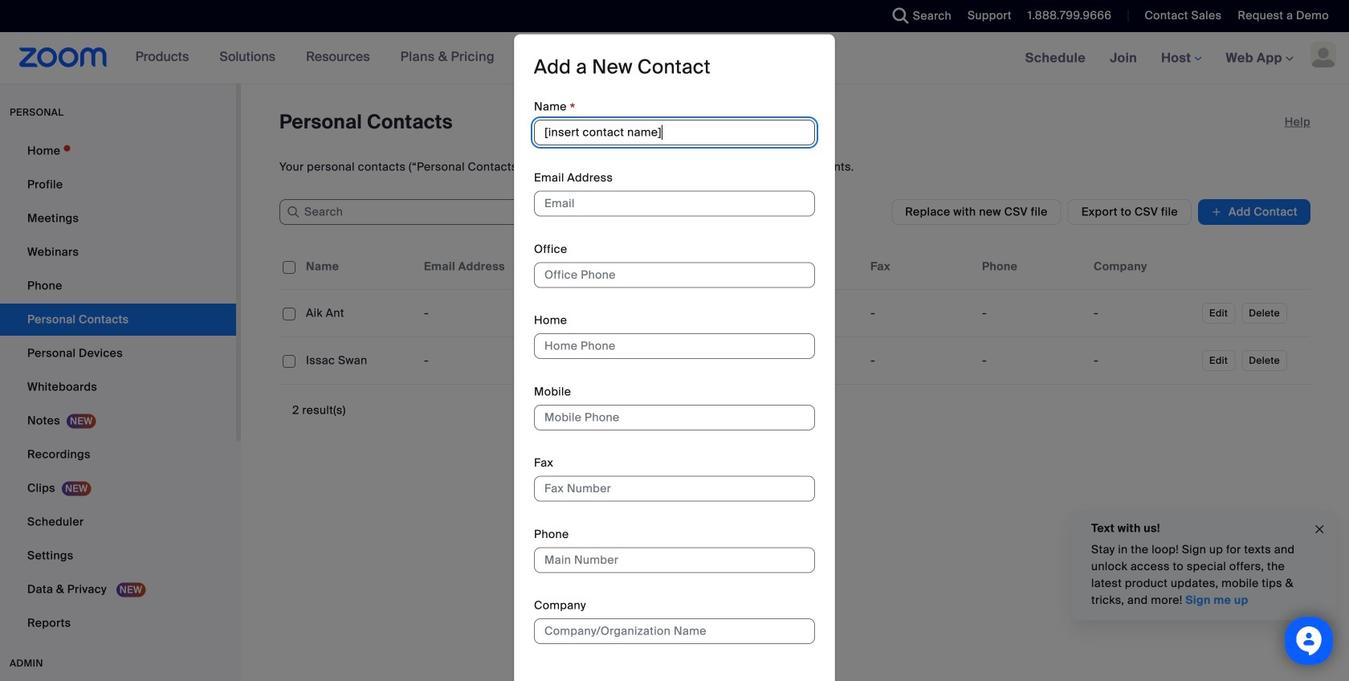 Task type: describe. For each thing, give the bounding box(es) containing it.
Search Contacts Input text field
[[280, 199, 521, 225]]

Fax Number text field
[[534, 476, 815, 502]]

Company/Organization Name text field
[[534, 619, 815, 644]]

close image
[[1313, 520, 1326, 539]]

add image
[[1211, 204, 1223, 220]]

Email text field
[[534, 191, 815, 217]]

product information navigation
[[123, 32, 507, 84]]

Main Number text field
[[534, 547, 815, 573]]



Task type: vqa. For each thing, say whether or not it's contained in the screenshot.
Whiteboards.
no



Task type: locate. For each thing, give the bounding box(es) containing it.
Office Phone text field
[[534, 262, 815, 288]]

application
[[280, 244, 1311, 385]]

banner
[[0, 32, 1350, 85]]

Mobile Phone text field
[[534, 405, 815, 430]]

First and Last Name text field
[[534, 120, 815, 145]]

personal menu menu
[[0, 135, 236, 641]]

dialog
[[514, 34, 835, 681]]

cell
[[300, 297, 418, 329], [418, 297, 529, 329], [529, 297, 641, 329], [641, 297, 753, 329], [753, 297, 864, 329], [864, 297, 976, 329], [976, 297, 1088, 329], [1088, 297, 1199, 329], [300, 345, 418, 377], [418, 345, 529, 377], [529, 345, 641, 377], [641, 345, 753, 377], [753, 345, 864, 377], [864, 345, 976, 377], [976, 345, 1088, 377], [1088, 345, 1199, 377]]

Home Phone text field
[[534, 333, 815, 359]]

meetings navigation
[[1014, 32, 1350, 85]]



